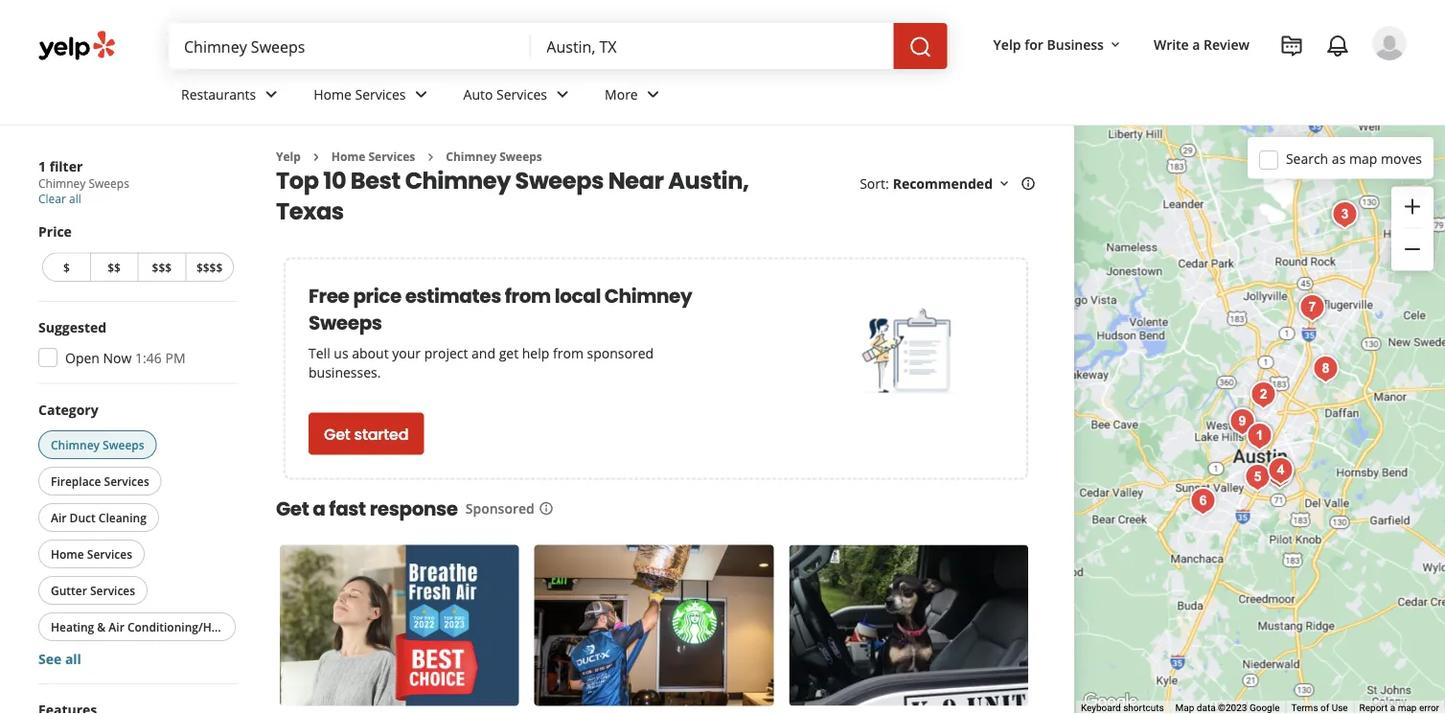 Task type: locate. For each thing, give the bounding box(es) containing it.
1 horizontal spatial chimney sweeps
[[446, 149, 542, 164]]

recommended button
[[893, 174, 1012, 193]]

review
[[1204, 35, 1250, 53]]

services down find field
[[355, 85, 406, 103]]

a right report
[[1391, 702, 1396, 714]]

24 chevron down v2 image for auto services
[[551, 83, 574, 106]]

map
[[1350, 149, 1378, 168], [1398, 702, 1417, 714]]

$$$ button
[[138, 253, 185, 282]]

get left started
[[324, 423, 351, 445]]

sweeps up us
[[309, 309, 382, 336]]

sweeps right clear all link
[[89, 175, 129, 191]]

get inside 'button'
[[324, 423, 351, 445]]

fireplace services
[[51, 473, 149, 489]]

air inside button
[[109, 619, 124, 635]]

fireplace
[[51, 473, 101, 489]]

price
[[38, 222, 72, 241]]

yelp for business button
[[986, 27, 1131, 61]]

restaurants
[[181, 85, 256, 103]]

hill country air duct and chimney sweeps image
[[1239, 458, 1278, 497]]

1 horizontal spatial a
[[1193, 35, 1201, 53]]

lone star air duct and chimney image
[[1241, 417, 1279, 455]]

2 24 chevron down v2 image from the left
[[642, 83, 665, 106]]

$$
[[108, 259, 121, 275]]

0 horizontal spatial a
[[313, 495, 325, 522]]

0 vertical spatial yelp
[[994, 35, 1022, 53]]

1 vertical spatial map
[[1398, 702, 1417, 714]]

projects image
[[1281, 35, 1304, 58]]

$
[[63, 259, 70, 275]]

0 horizontal spatial 16 info v2 image
[[539, 501, 554, 516]]

a
[[1193, 35, 1201, 53], [313, 495, 325, 522], [1391, 702, 1396, 714]]

get left fast
[[276, 495, 309, 522]]

free price estimates from local chimney sweeps tell us about your project and get help from sponsored businesses.
[[309, 282, 692, 381]]

google image
[[1080, 689, 1143, 714]]

air right &
[[109, 619, 124, 635]]

1 horizontal spatial from
[[553, 344, 584, 362]]

price group
[[38, 222, 238, 286]]

0 vertical spatial home services link
[[298, 69, 448, 125]]

all right clear
[[69, 191, 81, 207]]

home right top
[[332, 149, 366, 164]]

user actions element
[[978, 24, 1434, 142]]

get a fast response
[[276, 495, 458, 522]]

from left local
[[505, 282, 551, 309]]

zoom out image
[[1402, 238, 1425, 261]]

us
[[334, 344, 349, 362]]

a for get
[[313, 495, 325, 522]]

clear
[[38, 191, 66, 207]]

1 vertical spatial home
[[332, 149, 366, 164]]

yelp link
[[276, 149, 301, 164]]

0 vertical spatial air
[[51, 510, 67, 525]]

gutter services
[[51, 582, 135, 598]]

2 none field from the left
[[547, 35, 879, 57]]

home services up gutter services
[[51, 546, 132, 562]]

sponsored
[[466, 499, 535, 518]]

absolute chimney experts image
[[1245, 376, 1283, 414]]

search image
[[909, 36, 932, 59]]

chimney sweeps up fireplace services at the left of the page
[[51, 437, 144, 453]]

sweeps up fireplace services at the left of the page
[[103, 437, 144, 453]]

help
[[522, 344, 550, 362]]

conditioning/hvac
[[127, 619, 234, 635]]

home services down find field
[[314, 85, 406, 103]]

1 horizontal spatial 16 info v2 image
[[1021, 176, 1036, 191]]

business categories element
[[166, 69, 1407, 125]]

of
[[1321, 702, 1330, 714]]

lone star air duct and chimney image
[[1241, 417, 1279, 455]]

1 horizontal spatial none field
[[547, 35, 879, 57]]

duct x - air duct cleaning & chimney sweep image
[[1294, 289, 1332, 327], [1294, 289, 1332, 327]]

0 horizontal spatial map
[[1350, 149, 1378, 168]]

auto services link
[[448, 69, 590, 125]]

24 chevron down v2 image right "auto services" on the top left of the page
[[551, 83, 574, 106]]

1 16 chevron right v2 image from the left
[[309, 149, 324, 165]]

chimney sweeps button
[[38, 430, 157, 459]]

$$ button
[[90, 253, 138, 282]]

near
[[609, 164, 664, 196]]

auto services
[[464, 85, 547, 103]]

all
[[69, 191, 81, 207], [65, 650, 81, 668]]

24 chevron down v2 image
[[410, 83, 433, 106], [642, 83, 665, 106]]

24 chevron down v2 image left auto at the left top of the page
[[410, 83, 433, 106]]

2 vertical spatial home services
[[51, 546, 132, 562]]

None field
[[184, 35, 516, 57], [547, 35, 879, 57]]

get for get started
[[324, 423, 351, 445]]

0 vertical spatial get
[[324, 423, 351, 445]]

16 info v2 image for get a fast response
[[539, 501, 554, 516]]

0 horizontal spatial chimney sweeps
[[51, 437, 144, 453]]

heating & air conditioning/hvac
[[51, 619, 234, 635]]

sort:
[[860, 174, 889, 193]]

0 horizontal spatial 16 chevron right v2 image
[[309, 149, 324, 165]]

1 horizontal spatial get
[[324, 423, 351, 445]]

yelp left for
[[994, 35, 1022, 53]]

get started
[[324, 423, 409, 445]]

austin,
[[668, 164, 749, 196]]

map left error
[[1398, 702, 1417, 714]]

2 vertical spatial home
[[51, 546, 84, 562]]

home down find text field
[[314, 85, 352, 103]]

duct
[[70, 510, 96, 525]]

yelp left 10
[[276, 149, 301, 164]]

heating
[[51, 619, 94, 635]]

0 horizontal spatial air
[[51, 510, 67, 525]]

None search field
[[169, 23, 952, 69]]

services
[[355, 85, 406, 103], [497, 85, 547, 103], [369, 149, 415, 164], [104, 473, 149, 489], [87, 546, 132, 562], [90, 582, 135, 598]]

0 horizontal spatial 24 chevron down v2 image
[[260, 83, 283, 106]]

chimney sweeps link
[[446, 149, 542, 164]]

$$$$ button
[[185, 253, 234, 282]]

1 filter chimney sweeps clear all
[[38, 157, 129, 207]]

sweeps inside free price estimates from local chimney sweeps tell us about your project and get help from sponsored businesses.
[[309, 309, 382, 336]]

2 vertical spatial a
[[1391, 702, 1396, 714]]

free price estimates from local chimney sweeps image
[[862, 304, 958, 400]]

1 horizontal spatial 24 chevron down v2 image
[[551, 83, 574, 106]]

1 horizontal spatial 24 chevron down v2 image
[[642, 83, 665, 106]]

lady bird home specialist image
[[1262, 452, 1301, 490]]

24 chevron down v2 image inside more link
[[642, 83, 665, 106]]

map right "as"
[[1350, 149, 1378, 168]]

chimney down the filter
[[38, 175, 86, 191]]

10
[[323, 164, 346, 196]]

see all
[[38, 650, 81, 668]]

0 horizontal spatial get
[[276, 495, 309, 522]]

1 vertical spatial yelp
[[276, 149, 301, 164]]

0 vertical spatial map
[[1350, 149, 1378, 168]]

chimney up sponsored on the left
[[605, 282, 692, 309]]

from right help
[[553, 344, 584, 362]]

from
[[505, 282, 551, 309], [553, 344, 584, 362]]

sweeps down auto services link
[[500, 149, 542, 164]]

services up 'cleaning'
[[104, 473, 149, 489]]

gutter services button
[[38, 576, 148, 605]]

chimney sweeps inside button
[[51, 437, 144, 453]]

1 horizontal spatial map
[[1398, 702, 1417, 714]]

24 chevron down v2 image right more
[[642, 83, 665, 106]]

0 vertical spatial 16 info v2 image
[[1021, 176, 1036, 191]]

see
[[38, 650, 62, 668]]

0 vertical spatial from
[[505, 282, 551, 309]]

home services link
[[298, 69, 448, 125], [332, 149, 415, 164]]

home services link right top
[[332, 149, 415, 164]]

services up &
[[90, 582, 135, 598]]

Near text field
[[547, 35, 879, 57]]

gutter
[[51, 582, 87, 598]]

home up gutter
[[51, 546, 84, 562]]

group
[[1392, 186, 1434, 271], [33, 317, 238, 373], [35, 400, 240, 668]]

chimney inside button
[[51, 437, 100, 453]]

lady bird home specialist image
[[1262, 452, 1301, 490]]

sweeps inside top 10 best chimney sweeps near austin, texas
[[515, 164, 604, 196]]

texas
[[276, 195, 344, 227]]

cleaning
[[99, 510, 147, 525]]

services down air duct cleaning button
[[87, 546, 132, 562]]

silver lining chimney sweep image
[[1326, 196, 1365, 234]]

1 vertical spatial air
[[109, 619, 124, 635]]

sweeps left near
[[515, 164, 604, 196]]

1 vertical spatial all
[[65, 650, 81, 668]]

0 vertical spatial home services
[[314, 85, 406, 103]]

chimney sweeps
[[446, 149, 542, 164], [51, 437, 144, 453]]

heating & air conditioning/hvac button
[[38, 613, 236, 641]]

16 chevron right v2 image
[[309, 149, 324, 165], [423, 149, 438, 165]]

a left fast
[[313, 495, 325, 522]]

16 info v2 image right sponsored
[[539, 501, 554, 516]]

2 vertical spatial group
[[35, 400, 240, 668]]

data
[[1197, 702, 1216, 714]]

16 info v2 image
[[1021, 176, 1036, 191], [539, 501, 554, 516]]

1 vertical spatial chimney sweeps
[[51, 437, 144, 453]]

$ button
[[42, 253, 90, 282]]

report a map error link
[[1360, 702, 1440, 714]]

home services link down find field
[[298, 69, 448, 125]]

home
[[314, 85, 352, 103], [332, 149, 366, 164], [51, 546, 84, 562]]

air left duct
[[51, 510, 67, 525]]

1 vertical spatial 16 info v2 image
[[539, 501, 554, 516]]

get started button
[[309, 413, 424, 455]]

chimney inside top 10 best chimney sweeps near austin, texas
[[405, 164, 511, 196]]

notifications image
[[1327, 35, 1350, 58]]

16 chevron right v2 image right best in the top of the page
[[423, 149, 438, 165]]

all inside group
[[65, 650, 81, 668]]

recommended
[[893, 174, 993, 193]]

all right see
[[65, 650, 81, 668]]

0 vertical spatial all
[[69, 191, 81, 207]]

map for error
[[1398, 702, 1417, 714]]

2 16 chevron right v2 image from the left
[[423, 149, 438, 165]]

chimney sweeps down "auto services" on the top left of the page
[[446, 149, 542, 164]]

2 horizontal spatial a
[[1391, 702, 1396, 714]]

1 24 chevron down v2 image from the left
[[410, 83, 433, 106]]

a right write
[[1193, 35, 1201, 53]]

1 horizontal spatial yelp
[[994, 35, 1022, 53]]

1 horizontal spatial 16 chevron right v2 image
[[423, 149, 438, 165]]

1 24 chevron down v2 image from the left
[[260, 83, 283, 106]]

16 info v2 image right 16 chevron down v2 icon
[[1021, 176, 1036, 191]]

24 chevron down v2 image right restaurants
[[260, 83, 283, 106]]

home services inside button
[[51, 546, 132, 562]]

map for moves
[[1350, 149, 1378, 168]]

tell
[[309, 344, 330, 362]]

chimney inside 1 filter chimney sweeps clear all
[[38, 175, 86, 191]]

air duct cleaning
[[51, 510, 147, 525]]

2 24 chevron down v2 image from the left
[[551, 83, 574, 106]]

0 horizontal spatial none field
[[184, 35, 516, 57]]

yelp
[[994, 35, 1022, 53], [276, 149, 301, 164]]

0 vertical spatial home
[[314, 85, 352, 103]]

1 none field from the left
[[184, 35, 516, 57]]

chimney down the category
[[51, 437, 100, 453]]

24 chevron down v2 image for home services
[[410, 83, 433, 106]]

chimney right best in the top of the page
[[405, 164, 511, 196]]

none field near
[[547, 35, 879, 57]]

24 chevron down v2 image inside auto services link
[[551, 83, 574, 106]]

filter
[[49, 157, 83, 175]]

1 horizontal spatial air
[[109, 619, 124, 635]]

0 vertical spatial chimney sweeps
[[446, 149, 542, 164]]

terms of use link
[[1292, 702, 1349, 714]]

get
[[324, 423, 351, 445], [276, 495, 309, 522]]

1 vertical spatial a
[[313, 495, 325, 522]]

home services right top
[[332, 149, 415, 164]]

yelp inside 'button'
[[994, 35, 1022, 53]]

24 chevron down v2 image inside restaurants link
[[260, 83, 283, 106]]

0 vertical spatial a
[[1193, 35, 1201, 53]]

0 horizontal spatial yelp
[[276, 149, 301, 164]]

clear all link
[[38, 191, 81, 207]]

1 vertical spatial from
[[553, 344, 584, 362]]

0 horizontal spatial 24 chevron down v2 image
[[410, 83, 433, 106]]

16 chevron right v2 image right yelp link
[[309, 149, 324, 165]]

24 chevron down v2 image
[[260, 83, 283, 106], [551, 83, 574, 106]]

services right auto at the left top of the page
[[497, 85, 547, 103]]

1 vertical spatial group
[[33, 317, 238, 373]]

business
[[1047, 35, 1104, 53]]

1 vertical spatial get
[[276, 495, 309, 522]]



Task type: describe. For each thing, give the bounding box(es) containing it.
services for gutter services button
[[90, 582, 135, 598]]

open
[[65, 349, 100, 367]]

austin liberty chimney image
[[1261, 455, 1300, 494]]

yelp for yelp link
[[276, 149, 301, 164]]

better service image
[[1185, 482, 1223, 521]]

16 chevron right v2 image for chimney sweeps
[[423, 149, 438, 165]]

top
[[276, 164, 319, 196]]

16 info v2 image for top 10 best chimney sweeps near austin, texas
[[1021, 176, 1036, 191]]

see all button
[[38, 650, 81, 668]]

1
[[38, 157, 46, 175]]

suggested
[[38, 318, 107, 336]]

sweeps inside button
[[103, 437, 144, 453]]

home services inside business categories element
[[314, 85, 406, 103]]

write a review link
[[1147, 27, 1258, 61]]

$$$$
[[196, 259, 223, 275]]

services right 10
[[369, 149, 415, 164]]

for
[[1025, 35, 1044, 53]]

group containing category
[[35, 400, 240, 668]]

sponsored
[[587, 344, 654, 362]]

air duct cleaning button
[[38, 503, 159, 532]]

your
[[392, 344, 421, 362]]

air inside button
[[51, 510, 67, 525]]

$$$
[[152, 259, 172, 275]]

services for home services button
[[87, 546, 132, 562]]

auto
[[464, 85, 493, 103]]

keyboard shortcuts button
[[1081, 701, 1164, 714]]

terms of use
[[1292, 702, 1349, 714]]

free
[[309, 282, 350, 309]]

and
[[472, 344, 496, 362]]

error
[[1420, 702, 1440, 714]]

search as map moves
[[1287, 149, 1423, 168]]

group containing suggested
[[33, 317, 238, 373]]

16 chevron down v2 image
[[1108, 37, 1124, 52]]

austin breeze image
[[1224, 403, 1262, 441]]

price
[[353, 282, 402, 309]]

0 vertical spatial group
[[1392, 186, 1434, 271]]

yelp for business
[[994, 35, 1104, 53]]

category
[[38, 400, 98, 418]]

report a map error
[[1360, 702, 1440, 714]]

a for report
[[1391, 702, 1396, 714]]

services for the fireplace services button
[[104, 473, 149, 489]]

1 vertical spatial home services
[[332, 149, 415, 164]]

fast
[[329, 495, 366, 522]]

map data ©2023 google
[[1176, 702, 1280, 714]]

moves
[[1382, 149, 1423, 168]]

home services button
[[38, 540, 145, 569]]

google
[[1250, 702, 1280, 714]]

get
[[499, 344, 519, 362]]

businesses.
[[309, 363, 381, 381]]

search
[[1287, 149, 1329, 168]]

silver lining chimney sweep image
[[1326, 196, 1365, 234]]

services for top the home services link
[[355, 85, 406, 103]]

austin breeze image
[[1224, 403, 1262, 441]]

chimney inside free price estimates from local chimney sweeps tell us about your project and get help from sponsored businesses.
[[605, 282, 692, 309]]

&
[[97, 619, 106, 635]]

0 horizontal spatial from
[[505, 282, 551, 309]]

project
[[424, 344, 468, 362]]

local
[[555, 282, 601, 309]]

all inside 1 filter chimney sweeps clear all
[[69, 191, 81, 207]]

yelp for yelp for business
[[994, 35, 1022, 53]]

home inside button
[[51, 546, 84, 562]]

more
[[605, 85, 638, 103]]

get for get a fast response
[[276, 495, 309, 522]]

zoom in image
[[1402, 195, 1425, 218]]

write
[[1154, 35, 1190, 53]]

keyboard shortcuts
[[1081, 702, 1164, 714]]

©2023
[[1219, 702, 1248, 714]]

use
[[1332, 702, 1349, 714]]

a for write
[[1193, 35, 1201, 53]]

24 chevron down v2 image for more
[[642, 83, 665, 106]]

1:46
[[135, 349, 162, 367]]

chimney down auto at the left top of the page
[[446, 149, 497, 164]]

more link
[[590, 69, 680, 125]]

hammond fireplace and chimney service image
[[1307, 350, 1346, 388]]

pm
[[165, 349, 186, 367]]

Find text field
[[184, 35, 516, 57]]

as
[[1333, 149, 1346, 168]]

keyboard
[[1081, 702, 1121, 714]]

home inside business categories element
[[314, 85, 352, 103]]

terms
[[1292, 702, 1319, 714]]

sweeps inside 1 filter chimney sweeps clear all
[[89, 175, 129, 191]]

ruby a. image
[[1373, 26, 1407, 60]]

open now 1:46 pm
[[65, 349, 186, 367]]

best
[[351, 164, 401, 196]]

response
[[370, 495, 458, 522]]

austin liberty chimney image
[[1261, 455, 1300, 494]]

shortcuts
[[1124, 702, 1164, 714]]

16 chevron down v2 image
[[997, 176, 1012, 191]]

write a review
[[1154, 35, 1250, 53]]

about
[[352, 344, 389, 362]]

restaurants link
[[166, 69, 298, 125]]

services for auto services link
[[497, 85, 547, 103]]

report
[[1360, 702, 1389, 714]]

top 10 best chimney sweeps near austin, texas
[[276, 164, 749, 227]]

24 chevron down v2 image for restaurants
[[260, 83, 283, 106]]

fireplace services button
[[38, 467, 162, 496]]

map
[[1176, 702, 1195, 714]]

none field find
[[184, 35, 516, 57]]

now
[[103, 349, 132, 367]]

1 vertical spatial home services link
[[332, 149, 415, 164]]

map region
[[1022, 64, 1446, 714]]

16 chevron right v2 image for home services
[[309, 149, 324, 165]]



Task type: vqa. For each thing, say whether or not it's contained in the screenshot.
registered
no



